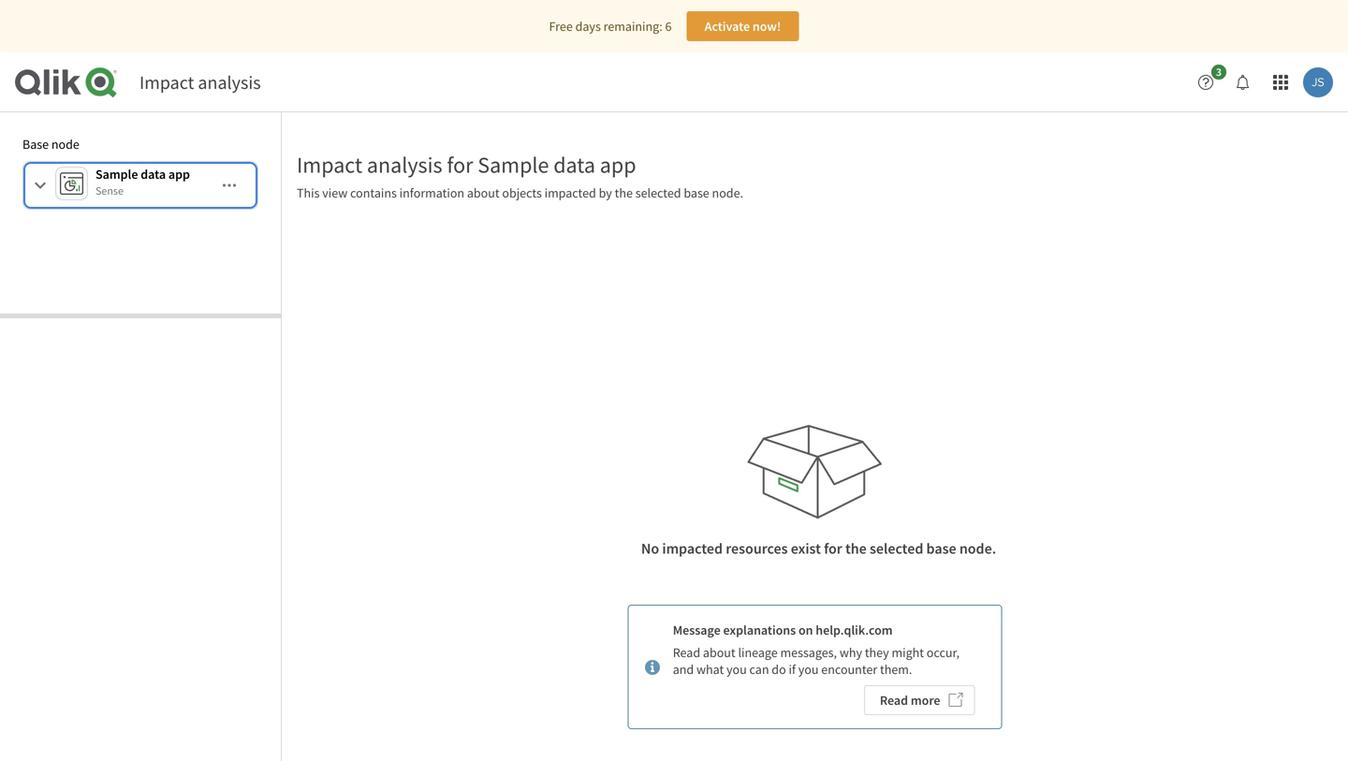 Task type: locate. For each thing, give the bounding box(es) containing it.
now!
[[753, 18, 781, 35]]

about left objects
[[467, 184, 500, 201]]

read down "them."
[[880, 692, 908, 709]]

0 horizontal spatial read
[[673, 644, 700, 661]]

1 horizontal spatial about
[[703, 644, 736, 661]]

0 horizontal spatial node.
[[712, 184, 743, 201]]

you right if
[[798, 661, 819, 678]]

impact
[[140, 71, 194, 94], [297, 151, 362, 179]]

app
[[600, 151, 636, 179], [168, 166, 190, 183]]

1 vertical spatial about
[[703, 644, 736, 661]]

0 vertical spatial selected
[[635, 184, 681, 201]]

selected
[[635, 184, 681, 201], [870, 539, 924, 558]]

contains
[[350, 184, 397, 201]]

impact for impact analysis for sample data app this view contains information about objects impacted by the selected base node.
[[297, 151, 362, 179]]

the right by
[[615, 184, 633, 201]]

might
[[892, 644, 924, 661]]

impacted
[[545, 184, 596, 201], [662, 539, 723, 558]]

0 horizontal spatial selected
[[635, 184, 681, 201]]

read
[[673, 644, 700, 661], [880, 692, 908, 709]]

impacted left by
[[545, 184, 596, 201]]

0 vertical spatial impact
[[140, 71, 194, 94]]

0 vertical spatial read
[[673, 644, 700, 661]]

read more button
[[864, 685, 975, 715]]

impact analysis element
[[140, 71, 261, 94]]

sense
[[96, 184, 124, 198]]

what
[[697, 661, 724, 678]]

0 horizontal spatial about
[[467, 184, 500, 201]]

1 horizontal spatial impact
[[297, 151, 362, 179]]

1 horizontal spatial for
[[824, 539, 842, 558]]

0 horizontal spatial you
[[727, 661, 747, 678]]

explanations
[[723, 622, 796, 639]]

analysis
[[198, 71, 261, 94], [367, 151, 442, 179]]

remaining:
[[604, 18, 663, 35]]

0 horizontal spatial impacted
[[545, 184, 596, 201]]

for up information
[[447, 151, 473, 179]]

1 horizontal spatial the
[[845, 539, 867, 558]]

sample up objects
[[478, 151, 549, 179]]

0 horizontal spatial sample
[[96, 166, 138, 183]]

for inside impact analysis for sample data app this view contains information about objects impacted by the selected base node.
[[447, 151, 473, 179]]

objects
[[502, 184, 542, 201]]

1 vertical spatial analysis
[[367, 151, 442, 179]]

0 vertical spatial the
[[615, 184, 633, 201]]

1 horizontal spatial impacted
[[662, 539, 723, 558]]

1 vertical spatial the
[[845, 539, 867, 558]]

1 horizontal spatial analysis
[[367, 151, 442, 179]]

0 horizontal spatial app
[[168, 166, 190, 183]]

about down message at the bottom
[[703, 644, 736, 661]]

1 vertical spatial impacted
[[662, 539, 723, 558]]

activate now! link
[[687, 11, 799, 41]]

you left can
[[727, 661, 747, 678]]

message explanations on help.qlik.com read about lineage messages, why they might occur, and what you can do if you encounter them.
[[673, 622, 960, 678]]

app up by
[[600, 151, 636, 179]]

you
[[727, 661, 747, 678], [798, 661, 819, 678]]

read down message at the bottom
[[673, 644, 700, 661]]

can
[[750, 661, 769, 678]]

1 vertical spatial selected
[[870, 539, 924, 558]]

base inside impact analysis for sample data app this view contains information about objects impacted by the selected base node.
[[684, 184, 709, 201]]

about inside impact analysis for sample data app this view contains information about objects impacted by the selected base node.
[[467, 184, 500, 201]]

sample up sense
[[96, 166, 138, 183]]

0 horizontal spatial data
[[141, 166, 166, 183]]

1 vertical spatial node.
[[960, 539, 996, 558]]

app left more actions image
[[168, 166, 190, 183]]

selected right exist
[[870, 539, 924, 558]]

0 vertical spatial impacted
[[545, 184, 596, 201]]

data inside sample data app sense
[[141, 166, 166, 183]]

1 horizontal spatial you
[[798, 661, 819, 678]]

0 horizontal spatial impact
[[140, 71, 194, 94]]

sample
[[478, 151, 549, 179], [96, 166, 138, 183]]

0 horizontal spatial for
[[447, 151, 473, 179]]

0 vertical spatial node.
[[712, 184, 743, 201]]

1 vertical spatial base
[[926, 539, 957, 558]]

for right exist
[[824, 539, 842, 558]]

6
[[665, 18, 672, 35]]

free
[[549, 18, 573, 35]]

data
[[554, 151, 595, 179], [141, 166, 166, 183]]

1 horizontal spatial sample
[[478, 151, 549, 179]]

1 horizontal spatial app
[[600, 151, 636, 179]]

for
[[447, 151, 473, 179], [824, 539, 842, 558]]

1 vertical spatial impact
[[297, 151, 362, 179]]

1 horizontal spatial read
[[880, 692, 908, 709]]

0 vertical spatial base
[[684, 184, 709, 201]]

about
[[467, 184, 500, 201], [703, 644, 736, 661]]

the right exist
[[845, 539, 867, 558]]

selected right by
[[635, 184, 681, 201]]

analysis inside impact analysis for sample data app this view contains information about objects impacted by the selected base node.
[[367, 151, 442, 179]]

analysis for impact analysis for sample data app this view contains information about objects impacted by the selected base node.
[[367, 151, 442, 179]]

0 horizontal spatial analysis
[[198, 71, 261, 94]]

node.
[[712, 184, 743, 201], [960, 539, 996, 558]]

resources
[[726, 539, 788, 558]]

1 horizontal spatial data
[[554, 151, 595, 179]]

impact analysis for sample data app this view contains information about objects impacted by the selected base node.
[[297, 151, 743, 201]]

the
[[615, 184, 633, 201], [845, 539, 867, 558]]

0 horizontal spatial the
[[615, 184, 633, 201]]

impact inside impact analysis for sample data app this view contains information about objects impacted by the selected base node.
[[297, 151, 362, 179]]

0 vertical spatial for
[[447, 151, 473, 179]]

activate now!
[[705, 18, 781, 35]]

do
[[772, 661, 786, 678]]

days
[[575, 18, 601, 35]]

on
[[799, 622, 813, 639]]

impact analysis
[[140, 71, 261, 94]]

base node
[[22, 136, 79, 153]]

1 vertical spatial read
[[880, 692, 908, 709]]

0 vertical spatial analysis
[[198, 71, 261, 94]]

0 vertical spatial about
[[467, 184, 500, 201]]

they
[[865, 644, 889, 661]]

why
[[840, 644, 862, 661]]

1 horizontal spatial selected
[[870, 539, 924, 558]]

and
[[673, 661, 694, 678]]

lineage
[[738, 644, 778, 661]]

base
[[684, 184, 709, 201], [926, 539, 957, 558]]

0 horizontal spatial base
[[684, 184, 709, 201]]

selected inside impact analysis for sample data app this view contains information about objects impacted by the selected base node.
[[635, 184, 681, 201]]

impacted right no on the bottom left of page
[[662, 539, 723, 558]]

alert
[[628, 605, 1002, 729]]

about inside message explanations on help.qlik.com read about lineage messages, why they might occur, and what you can do if you encounter them.
[[703, 644, 736, 661]]



Task type: vqa. For each thing, say whether or not it's contained in the screenshot.
if
yes



Task type: describe. For each thing, give the bounding box(es) containing it.
this
[[297, 184, 320, 201]]

analysis for impact analysis
[[198, 71, 261, 94]]

no impacted resources exist for the selected base node.
[[641, 539, 996, 558]]

1 you from the left
[[727, 661, 747, 678]]

read more
[[880, 692, 941, 709]]

john smith image
[[1303, 67, 1333, 97]]

no
[[641, 539, 659, 558]]

more actions image
[[222, 178, 237, 193]]

more
[[911, 692, 941, 709]]

free days remaining: 6
[[549, 18, 672, 35]]

impacted inside impact analysis for sample data app this view contains information about objects impacted by the selected base node.
[[545, 184, 596, 201]]

messages,
[[780, 644, 837, 661]]

message
[[673, 622, 721, 639]]

read inside button
[[880, 692, 908, 709]]

1 horizontal spatial node.
[[960, 539, 996, 558]]

node
[[51, 136, 79, 153]]

sample data app sense
[[96, 166, 190, 198]]

read inside message explanations on help.qlik.com read about lineage messages, why they might occur, and what you can do if you encounter them.
[[673, 644, 700, 661]]

3 button
[[1191, 65, 1232, 97]]

information
[[399, 184, 464, 201]]

if
[[789, 661, 796, 678]]

alert containing message explanations on help.qlik.com
[[628, 605, 1002, 729]]

3
[[1216, 65, 1222, 79]]

2 you from the left
[[798, 661, 819, 678]]

data inside impact analysis for sample data app this view contains information about objects impacted by the selected base node.
[[554, 151, 595, 179]]

base
[[22, 136, 49, 153]]

activate
[[705, 18, 750, 35]]

encounter
[[821, 661, 877, 678]]

app inside impact analysis for sample data app this view contains information about objects impacted by the selected base node.
[[600, 151, 636, 179]]

them.
[[880, 661, 912, 678]]

occur,
[[927, 644, 960, 661]]

sample inside impact analysis for sample data app this view contains information about objects impacted by the selected base node.
[[478, 151, 549, 179]]

app inside sample data app sense
[[168, 166, 190, 183]]

1 vertical spatial for
[[824, 539, 842, 558]]

impact for impact analysis
[[140, 71, 194, 94]]

node. inside impact analysis for sample data app this view contains information about objects impacted by the selected base node.
[[712, 184, 743, 201]]

exist
[[791, 539, 821, 558]]

by
[[599, 184, 612, 201]]

1 horizontal spatial base
[[926, 539, 957, 558]]

help.qlik.com
[[816, 622, 893, 639]]

view
[[322, 184, 348, 201]]

the inside impact analysis for sample data app this view contains information about objects impacted by the selected base node.
[[615, 184, 633, 201]]

impactanalysis.basenode.resource.opentablefilter image
[[33, 178, 48, 193]]

sample inside sample data app sense
[[96, 166, 138, 183]]



